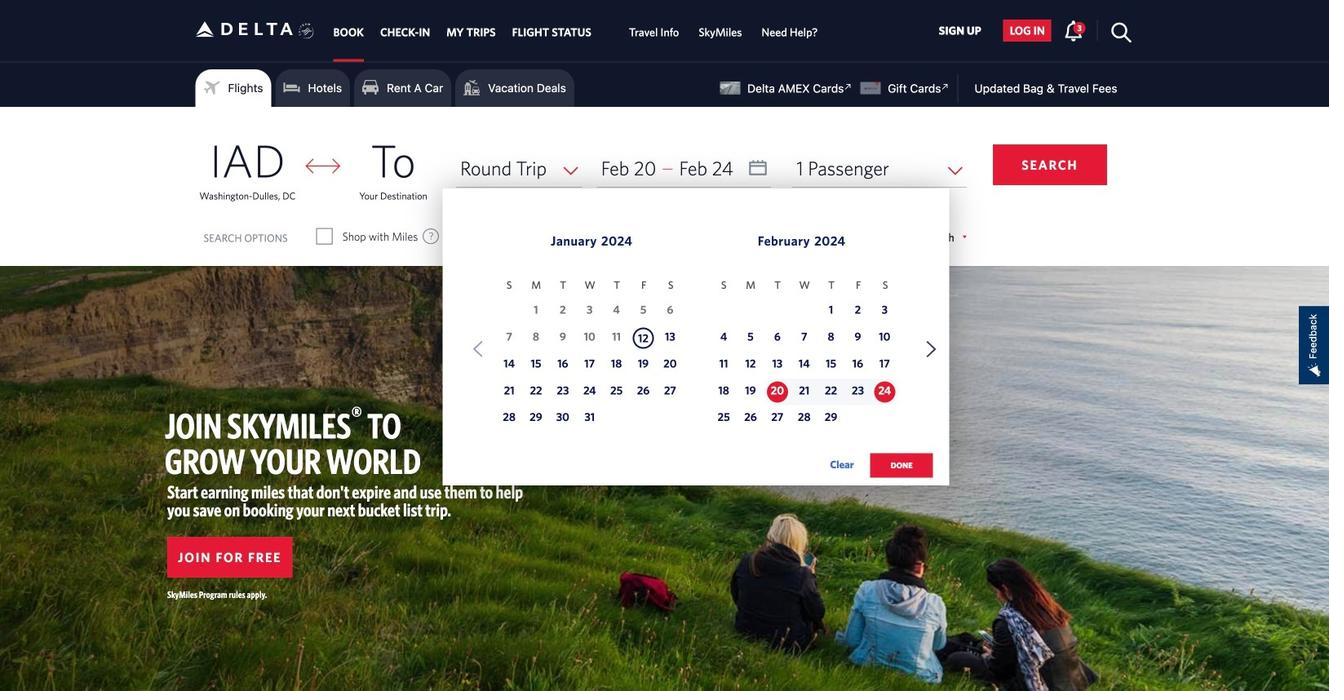 Task type: vqa. For each thing, say whether or not it's contained in the screenshot.
second This Link Opens Another Site In A New Window That May Not Follow The Same Accessibility Policies As Delta Air Lines. Image from right
yes



Task type: locate. For each thing, give the bounding box(es) containing it.
1 horizontal spatial this link opens another site in a new window that may not follow the same accessibility policies as delta air lines. image
[[938, 79, 953, 95]]

tab panel
[[0, 107, 1329, 495]]

calendar expanded, use arrow keys to select date application
[[443, 188, 950, 495]]

this link opens another site in a new window that may not follow the same accessibility policies as delta air lines. image
[[841, 79, 856, 95], [938, 79, 953, 95]]

1 this link opens another site in a new window that may not follow the same accessibility policies as delta air lines. image from the left
[[841, 79, 856, 95]]

None field
[[456, 149, 582, 187], [793, 149, 967, 187], [456, 149, 582, 187], [793, 149, 967, 187]]

0 horizontal spatial this link opens another site in a new window that may not follow the same accessibility policies as delta air lines. image
[[841, 79, 856, 95]]

None text field
[[597, 149, 771, 187]]

None checkbox
[[317, 228, 332, 245], [609, 228, 623, 245], [317, 228, 332, 245], [609, 228, 623, 245]]

2 this link opens another site in a new window that may not follow the same accessibility policies as delta air lines. image from the left
[[938, 79, 953, 95]]

tab list
[[325, 0, 828, 61]]



Task type: describe. For each thing, give the bounding box(es) containing it.
delta air lines image
[[195, 4, 293, 55]]

skyteam image
[[299, 6, 314, 56]]



